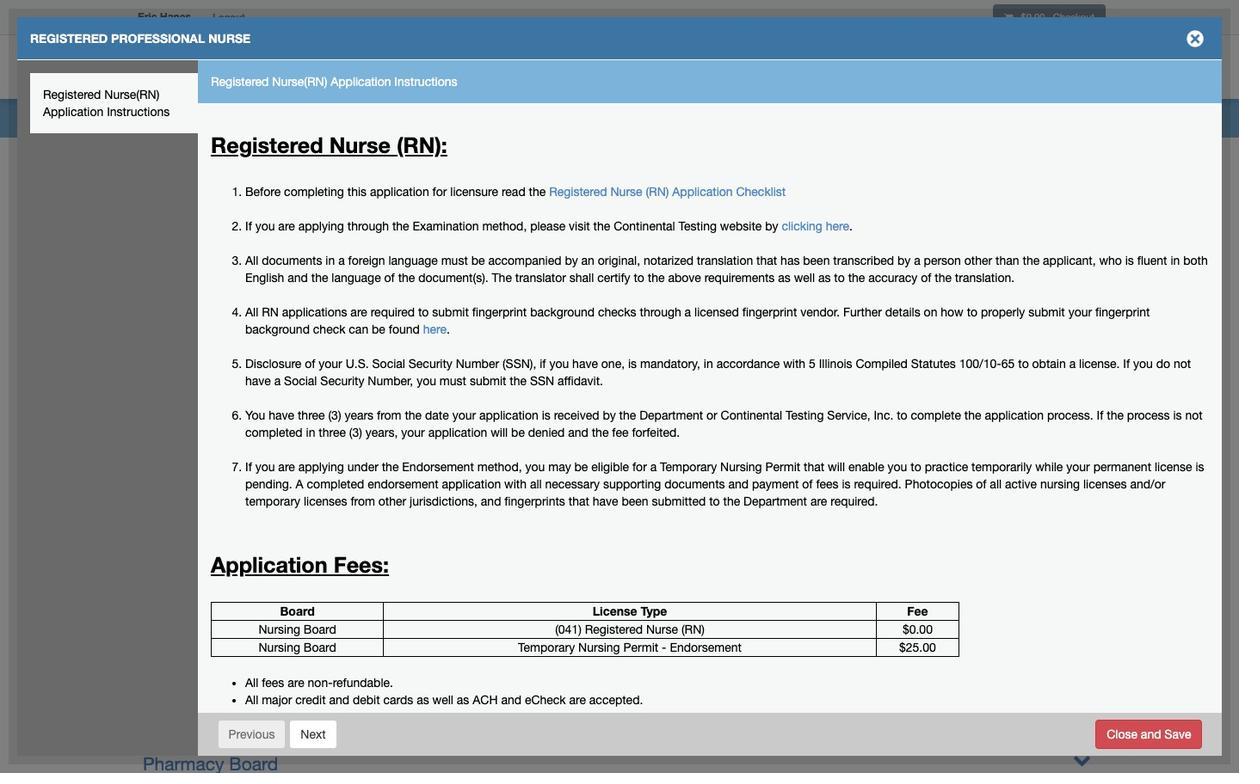 Task type: vqa. For each thing, say whether or not it's contained in the screenshot.
Image Field
no



Task type: describe. For each thing, give the bounding box(es) containing it.
you right if
[[550, 357, 569, 371]]

full practice authority aprn control sub
[[505, 684, 792, 698]]

registered nurse (rn) application checklist link
[[549, 185, 786, 199]]

and down non-
[[329, 694, 350, 708]]

in left both
[[1171, 254, 1181, 267]]

medical for medical corporation
[[143, 479, 207, 499]]

application down contractor
[[480, 409, 539, 422]]

well inside the all documents in a foreign language must be accompanied by an original, notarized translation that has been transcribed by a person other than the applicant, who is fluent in both english and the language of the document(s). the translator shall certify to the above requirements as well as to the accuracy of the translation.
[[794, 271, 815, 285]]

that inside the all documents in a foreign language must be accompanied by an original, notarized translation that has been transcribed by a person other than the applicant, who is fluent in both english and the language of the document(s). the translator shall certify to the above requirements as well as to the accuracy of the translation.
[[757, 254, 778, 267]]

your up surgeon
[[401, 426, 425, 440]]

1 horizontal spatial (rn)
[[682, 624, 705, 637]]

close window image
[[1182, 25, 1210, 53]]

1 vertical spatial three
[[319, 426, 346, 440]]

advanced for advanced practice registered nurse
[[205, 631, 260, 645]]

advanced for full practice authority aprn control sub
[[205, 684, 260, 698]]

further
[[844, 305, 882, 319]]

document(s).
[[419, 271, 489, 285]]

0 vertical spatial three
[[298, 409, 325, 422]]

advanced practice nurse for full practice authority aprn
[[205, 658, 342, 671]]

online
[[996, 63, 1034, 75]]

100/10-
[[960, 357, 1002, 371]]

0 vertical spatial language
[[389, 254, 438, 267]]

account
[[919, 63, 969, 75]]

and left fingerprints
[[481, 495, 501, 509]]

the up applications
[[311, 271, 328, 285]]

all documents in a foreign language must be accompanied by an original, notarized translation that has been transcribed by a person other than the applicant, who is fluent in both english and the language of the document(s). the translator shall certify to the above requirements as well as to the accuracy of the translation.
[[245, 254, 1208, 285]]

0 horizontal spatial background
[[245, 323, 310, 336]]

& for alarm
[[396, 365, 407, 386]]

the right than
[[1023, 254, 1040, 267]]

alarm
[[412, 365, 459, 386]]

1 vertical spatial security
[[321, 374, 365, 388]]

person
[[924, 254, 962, 267]]

online services link
[[983, 39, 1111, 99]]

will inside if you are applying under the endorsement method, you may be eligible for a temporary nursing permit that will enable you to practice temporarily while your permanent license is pending. a completed endorsement application with all necessary supporting documents and payment of fees is required. photocopies of all active nursing licenses and/or temporary licenses from other jurisdictions, and fingerprints that have been submitted to the department are required.
[[828, 460, 845, 474]]

please
[[530, 219, 566, 233]]

received
[[554, 409, 600, 422]]

of down temporarily
[[976, 478, 987, 491]]

1 horizontal spatial .
[[850, 219, 853, 233]]

u.s.
[[346, 357, 369, 371]]

have up affidavit. at the left of page
[[573, 357, 598, 371]]

massage
[[143, 422, 216, 442]]

debit
[[353, 694, 380, 708]]

rn
[[262, 305, 279, 319]]

nail
[[417, 308, 448, 329]]

fees inside if you are applying under the endorsement method, you may be eligible for a temporary nursing permit that will enable you to practice temporarily while your permanent license is pending. a completed endorsement application with all necessary supporting documents and payment of fees is required. photocopies of all active nursing licenses and/or temporary licenses from other jurisdictions, and fingerprints that have been submitted to the department are required.
[[816, 478, 839, 491]]

disclosure
[[245, 357, 302, 371]]

to up here link
[[418, 305, 429, 319]]

non-
[[308, 677, 333, 691]]

0 horizontal spatial continental
[[614, 219, 676, 233]]

fluent
[[1138, 254, 1168, 267]]

& for surgeon
[[353, 450, 364, 471]]

a right obtain
[[1070, 357, 1076, 371]]

if inside if you are applying under the endorsement method, you may be eligible for a temporary nursing permit that will enable you to practice temporarily while your permanent license is pending. a completed endorsement application with all necessary supporting documents and payment of fees is required. photocopies of all active nursing licenses and/or temporary licenses from other jurisdictions, and fingerprints that have been submitted to the department are required.
[[245, 460, 252, 474]]

sub
[[767, 684, 792, 698]]

license
[[593, 605, 638, 619]]

visit
[[569, 219, 590, 233]]

from inside you have three (3) years from the date your application is received by the department or continental testing service, inc. to complete the application process. if the process is not completed in three (3) years, your application will be denied and the fee forfeited.
[[377, 409, 402, 422]]

0 horizontal spatial temporary
[[518, 642, 575, 656]]

notarized
[[644, 254, 694, 267]]

here link
[[423, 323, 447, 336]]

0 vertical spatial licenses
[[1084, 478, 1127, 491]]

in inside disclosure of your u.s. social security number (ssn), if you have one, is mandatory, in accordance with 5 illinois compiled statutes 100/10-65 to obtain a license. if you do not have a social security number, you must submit the ssn affidavit.
[[704, 357, 713, 371]]

disclosure of your u.s. social security number (ssn), if you have one, is mandatory, in accordance with 5 illinois compiled statutes 100/10-65 to obtain a license. if you do not have a social security number, you must submit the ssn affidavit.
[[245, 357, 1192, 388]]

the inside disclosure of your u.s. social security number (ssn), if you have one, is mandatory, in accordance with 5 illinois compiled statutes 100/10-65 to obtain a license. if you do not have a social security number, you must submit the ssn affidavit.
[[510, 374, 527, 388]]

detective, security, fingerprint & alarm contractor board
[[143, 365, 605, 386]]

application right "this"
[[370, 185, 429, 199]]

a inside if you are applying under the endorsement method, you may be eligible for a temporary nursing permit that will enable you to practice temporarily while your permanent license is pending. a completed endorsement application with all necessary supporting documents and payment of fees is required. photocopies of all active nursing licenses and/or temporary licenses from other jurisdictions, and fingerprints that have been submitted to the department are required.
[[651, 460, 657, 474]]

to up photocopies
[[911, 460, 922, 474]]

process.
[[1048, 409, 1094, 422]]

eric
[[138, 10, 157, 23]]

statutes
[[911, 357, 956, 371]]

a left foreign
[[338, 254, 345, 267]]

(041) registered nurse (rn)
[[555, 624, 705, 637]]

in left foreign
[[326, 254, 335, 267]]

collection agency board
[[143, 280, 343, 300]]

endorsement
[[368, 478, 439, 491]]

0 horizontal spatial here
[[423, 323, 447, 336]]

and inside you have three (3) years from the date your application is received by the department or continental testing service, inc. to complete the application process. if the process is not completed in three (3) years, your application will be denied and the fee forfeited.
[[568, 426, 589, 440]]

the left fee on the bottom of page
[[592, 426, 609, 440]]

esthetics
[[322, 308, 396, 329]]

my account
[[900, 63, 969, 75]]

nurse for advanced practice registered nurse
[[310, 631, 342, 645]]

1 horizontal spatial security
[[409, 357, 453, 371]]

this
[[348, 185, 367, 199]]

and inside the all documents in a foreign language must be accompanied by an original, notarized translation that has been transcribed by a person other than the applicant, who is fluent in both english and the language of the document(s). the translator shall certify to the above requirements as well as to the accuracy of the translation.
[[288, 271, 308, 285]]

0 vertical spatial for
[[433, 185, 447, 199]]

chevron down image for medical corporation
[[1074, 476, 1092, 494]]

denied
[[528, 426, 565, 440]]

architecture
[[143, 251, 240, 272]]

an
[[582, 254, 595, 267]]

detective, security, fingerprint & alarm contractor board link
[[143, 362, 1092, 386]]

nursing board (rn, lpn & apn)
[[143, 507, 402, 528]]

of right payment
[[803, 478, 813, 491]]

medical board (physician & surgeon & chiropractor) link
[[143, 448, 1092, 471]]

you
[[245, 409, 265, 422]]

1 horizontal spatial nurse(rn)
[[272, 75, 327, 89]]

the left date
[[405, 409, 422, 422]]

you right number,
[[417, 374, 436, 388]]

is right the license
[[1196, 460, 1205, 474]]

medical corporation link
[[143, 476, 1092, 499]]

application down date
[[428, 426, 488, 440]]

major
[[262, 694, 292, 708]]

temporarily
[[972, 460, 1032, 474]]

0 vertical spatial here
[[826, 219, 850, 233]]

if you are applying through the examination method, please visit the continental testing website by clicking here .
[[245, 219, 853, 233]]

read
[[502, 185, 526, 199]]

nurse for registered professional nurse
[[208, 31, 251, 46]]

lpn
[[305, 507, 339, 528]]

0 horizontal spatial permit
[[624, 642, 659, 656]]

endorsement inside if you are applying under the endorsement method, you may be eligible for a temporary nursing permit that will enable you to practice temporarily while your permanent license is pending. a completed endorsement application with all necessary supporting documents and payment of fees is required. photocopies of all active nursing licenses and/or temporary licenses from other jurisdictions, and fingerprints that have been submitted to the department are required.
[[402, 460, 474, 474]]

original,
[[598, 254, 641, 267]]

the up required
[[398, 271, 415, 285]]

fee
[[908, 605, 929, 619]]

is down enable
[[842, 478, 851, 491]]

to right how
[[967, 305, 978, 319]]

is up the denied
[[542, 409, 551, 422]]

practice for full practice authority aprn control sub
[[538, 684, 596, 698]]

0 vertical spatial required.
[[854, 478, 902, 491]]

department inside you have three (3) years from the date your application is received by the department or continental testing service, inc. to complete the application process. if the process is not completed in three (3) years, your application will be denied and the fee forfeited.
[[640, 409, 703, 422]]

0 vertical spatial testing
[[679, 219, 717, 233]]

dental board
[[143, 337, 249, 357]]

and left payment
[[729, 478, 749, 491]]

by inside you have three (3) years from the date your application is received by the department or continental testing service, inc. to complete the application process. if the process is not completed in three (3) years, your application will be denied and the fee forfeited.
[[603, 409, 616, 422]]

the down person
[[935, 271, 952, 285]]

chevron down image for medical board (physician & surgeon & chiropractor)
[[1074, 448, 1092, 466]]

barber, cosmetology, esthetics & nail technology board
[[143, 308, 599, 329]]

accounting board link
[[143, 223, 289, 244]]

of down foreign
[[384, 271, 395, 285]]

refundable.
[[333, 677, 393, 691]]

not inside disclosure of your u.s. social security number (ssn), if you have one, is mandatory, in accordance with 5 illinois compiled statutes 100/10-65 to obtain a license. if you do not have a social security number, you must submit the ssn affidavit.
[[1174, 357, 1192, 371]]

1 horizontal spatial endorsement
[[670, 642, 742, 656]]

your right date
[[453, 409, 476, 422]]

service,
[[828, 409, 871, 422]]

2 horizontal spatial that
[[804, 460, 825, 474]]

practice for advanced practice registered nurse
[[263, 631, 307, 645]]

$0.00 for $0.00 checkout
[[1021, 11, 1046, 22]]

nurse for full practice authority aprn control sub
[[310, 684, 342, 698]]

architecture board link
[[143, 249, 1092, 272]]

home
[[843, 63, 873, 75]]

if down before
[[245, 219, 252, 233]]

3 fingerprint from the left
[[1096, 305, 1151, 319]]

3 chevron down image from the top
[[1074, 752, 1092, 770]]

limited liability company link
[[143, 393, 352, 414]]

you down before
[[255, 219, 275, 233]]

you left the do
[[1134, 357, 1153, 371]]

a left person
[[914, 254, 921, 267]]

by left an
[[565, 254, 578, 267]]

must inside the all documents in a foreign language must be accompanied by an original, notarized translation that has been transcribed by a person other than the applicant, who is fluent in both english and the language of the document(s). the translator shall certify to the above requirements as well as to the accuracy of the translation.
[[441, 254, 468, 267]]

with inside disclosure of your u.s. social security number (ssn), if you have one, is mandatory, in accordance with 5 illinois compiled statutes 100/10-65 to obtain a license. if you do not have a social security number, you must submit the ssn affidavit.
[[784, 357, 806, 371]]

have inside you have three (3) years from the date your application is received by the department or continental testing service, inc. to complete the application process. if the process is not completed in three (3) years, your application will be denied and the fee forfeited.
[[269, 409, 294, 422]]

registered nurse (rn):
[[211, 132, 448, 158]]

& up jurisdictions,
[[442, 450, 453, 471]]

as right cards
[[417, 694, 429, 708]]

shall
[[570, 271, 594, 285]]

massage therapy board link
[[143, 419, 1092, 442]]

other inside if you are applying under the endorsement method, you may be eligible for a temporary nursing permit that will enable you to practice temporarily while your permanent license is pending. a completed endorsement application with all necessary supporting documents and payment of fees is required. photocopies of all active nursing licenses and/or temporary licenses from other jurisdictions, and fingerprints that have been submitted to the department are required.
[[379, 495, 407, 509]]

occupational therapy board
[[143, 726, 375, 746]]

forfeited.
[[632, 426, 680, 440]]

who
[[1100, 254, 1122, 267]]

1 horizontal spatial registered nurse(rn) application instructions
[[211, 75, 458, 89]]

as left ach on the bottom
[[457, 694, 469, 708]]

& right the lpn on the left of page
[[344, 507, 356, 528]]

chevron down image for massage therapy board
[[1074, 419, 1092, 437]]

will inside you have three (3) years from the date your application is received by the department or continental testing service, inc. to complete the application process. if the process is not completed in three (3) years, your application will be denied and the fee forfeited.
[[491, 426, 508, 440]]

is inside the all documents in a foreign language must be accompanied by an original, notarized translation that has been transcribed by a person other than the applicant, who is fluent in both english and the language of the document(s). the translator shall certify to the above requirements as well as to the accuracy of the translation.
[[1126, 254, 1135, 267]]

hanes
[[160, 10, 191, 23]]

as down has on the right top
[[778, 271, 791, 285]]

license
[[1155, 460, 1193, 474]]

process
[[1128, 409, 1170, 422]]

the down transcribed
[[849, 271, 866, 285]]

shopping cart image
[[1005, 13, 1014, 23]]

architecture board
[[143, 251, 294, 272]]

technology
[[453, 308, 545, 329]]

nurse for full practice authority aprn
[[310, 658, 342, 671]]

1 horizontal spatial social
[[372, 357, 405, 371]]

0 horizontal spatial registered nurse(rn) application instructions
[[43, 88, 170, 119]]

the down notarized
[[648, 271, 665, 285]]

0 vertical spatial (rn)
[[646, 185, 669, 199]]

control
[[706, 684, 764, 698]]

0 vertical spatial through
[[348, 219, 389, 233]]

credit
[[296, 694, 326, 708]]

to down transcribed
[[834, 271, 845, 285]]

1 vertical spatial registered
[[635, 631, 709, 645]]

be inside all rn applications are required to submit fingerprint background checks through a licensed fingerprint vendor. further details on how to properly submit your fingerprint background check can be found
[[372, 323, 386, 336]]

to right "submitted"
[[709, 495, 720, 509]]

the right read
[[529, 185, 546, 199]]

the up endorsement
[[382, 460, 399, 474]]

must inside disclosure of your u.s. social security number (ssn), if you have one, is mandatory, in accordance with 5 illinois compiled statutes 100/10-65 to obtain a license. if you do not have a social security number, you must submit the ssn affidavit.
[[440, 374, 467, 388]]

nurse for $0.00
[[646, 624, 678, 637]]

eligible
[[592, 460, 629, 474]]

other inside the all documents in a foreign language must be accompanied by an original, notarized translation that has been transcribed by a person other than the applicant, who is fluent in both english and the language of the document(s). the translator shall certify to the above requirements as well as to the accuracy of the translation.
[[965, 254, 993, 267]]

dental board link
[[143, 337, 249, 357]]

you have three (3) years from the date your application is received by the department or continental testing service, inc. to complete the application process. if the process is not completed in three (3) years, your application will be denied and the fee forfeited.
[[245, 409, 1203, 440]]

a
[[296, 478, 304, 491]]

all for all fees are non-refundable. all major credit and debit cards as well as ach and echeck are accepted.
[[245, 677, 259, 691]]

advanced practice registered nurse
[[505, 631, 753, 645]]

have down disclosure
[[245, 374, 271, 388]]

your inside all rn applications are required to submit fingerprint background checks through a licensed fingerprint vendor. further details on how to properly submit your fingerprint background check can be found
[[1069, 305, 1093, 319]]

and/or
[[1131, 478, 1166, 491]]

the up fee on the bottom of page
[[619, 409, 636, 422]]

1 horizontal spatial instructions
[[395, 75, 458, 89]]

a down disclosure
[[274, 374, 281, 388]]

0 vertical spatial registered
[[30, 31, 108, 46]]

a inside all rn applications are required to submit fingerprint background checks through a licensed fingerprint vendor. further details on how to properly submit your fingerprint background check can be found
[[685, 305, 691, 319]]

the right "submitted"
[[724, 495, 741, 509]]

affidavit.
[[558, 374, 603, 388]]

you right enable
[[888, 460, 908, 474]]

from inside if you are applying under the endorsement method, you may be eligible for a temporary nursing permit that will enable you to practice temporarily while your permanent license is pending. a completed endorsement application with all necessary supporting documents and payment of fees is required. photocopies of all active nursing licenses and/or temporary licenses from other jurisdictions, and fingerprints that have been submitted to the department are required.
[[351, 495, 375, 509]]

licensure
[[450, 185, 498, 199]]

all for all documents in a foreign language must be accompanied by an original, notarized translation that has been transcribed by a person other than the applicant, who is fluent in both english and the language of the document(s). the translator shall certify to the above requirements as well as to the accuracy of the translation.
[[245, 254, 259, 267]]

0 vertical spatial (3)
[[328, 409, 341, 422]]

to right certify
[[634, 271, 645, 285]]

you left may
[[526, 460, 545, 474]]

examination
[[413, 219, 479, 233]]

1 fingerprint from the left
[[472, 305, 527, 319]]

1 vertical spatial language
[[332, 271, 381, 285]]

translation
[[697, 254, 753, 267]]

pending.
[[245, 478, 292, 491]]

completed inside you have three (3) years from the date your application is received by the department or continental testing service, inc. to complete the application process. if the process is not completed in three (3) years, your application will be denied and the fee forfeited.
[[245, 426, 303, 440]]

the left "process"
[[1107, 409, 1124, 422]]



Task type: locate. For each thing, give the bounding box(es) containing it.
and right english
[[288, 271, 308, 285]]

aprn up full practice authority aprn control sub
[[671, 658, 703, 671]]

(rn) up temporary nursing permit - endorsement
[[682, 624, 705, 637]]

practice
[[263, 631, 307, 645], [263, 658, 307, 671], [263, 684, 307, 698]]

be up document(s).
[[472, 254, 485, 267]]

& left alarm
[[396, 365, 407, 386]]

1 vertical spatial therapy
[[255, 726, 321, 746]]

services
[[1036, 63, 1085, 75]]

1 aprn from the top
[[671, 658, 703, 671]]

license.
[[1080, 357, 1120, 371]]

therapy down the major
[[255, 726, 321, 746]]

as up vendor.
[[819, 271, 831, 285]]

medical for medical board (physician & surgeon & chiropractor)
[[143, 450, 207, 471]]

1 all from the left
[[530, 478, 542, 491]]

must down number
[[440, 374, 467, 388]]

application inside if you are applying under the endorsement method, you may be eligible for a temporary nursing permit that will enable you to practice temporarily while your permanent license is pending. a completed endorsement application with all necessary supporting documents and payment of fees is required. photocopies of all active nursing licenses and/or temporary licenses from other jurisdictions, and fingerprints that have been submitted to the department are required.
[[442, 478, 501, 491]]

2 vertical spatial practice
[[263, 684, 307, 698]]

0 vertical spatial social
[[372, 357, 405, 371]]

been right has on the right top
[[803, 254, 830, 267]]

temporary
[[245, 495, 301, 509]]

fees right payment
[[816, 478, 839, 491]]

$0.00 for $0.00
[[903, 624, 933, 637]]

1 vertical spatial social
[[284, 374, 317, 388]]

0 horizontal spatial (3)
[[328, 409, 341, 422]]

1 horizontal spatial from
[[377, 409, 402, 422]]

1 vertical spatial required.
[[831, 495, 879, 509]]

0 vertical spatial must
[[441, 254, 468, 267]]

1 horizontal spatial (3)
[[349, 426, 362, 440]]

photocopies
[[905, 478, 973, 491]]

limited liability company
[[143, 393, 352, 414]]

liability
[[208, 393, 269, 414]]

practice for advanced practice registered nurse
[[573, 631, 632, 645]]

submit inside disclosure of your u.s. social security number (ssn), if you have one, is mandatory, in accordance with 5 illinois compiled statutes 100/10-65 to obtain a license. if you do not have a social security number, you must submit the ssn affidavit.
[[470, 374, 507, 388]]

apn)
[[361, 507, 402, 528]]

0 horizontal spatial for
[[433, 185, 447, 199]]

home link
[[829, 39, 887, 99]]

testing left the 'website' on the top of the page
[[679, 219, 717, 233]]

security down u.s.
[[321, 374, 365, 388]]

1 vertical spatial $0.00
[[903, 624, 933, 637]]

the left 'examination'
[[392, 219, 409, 233]]

massage therapy board
[[143, 422, 341, 442]]

1 vertical spatial through
[[640, 305, 682, 319]]

0 horizontal spatial fees
[[262, 677, 284, 691]]

if inside you have three (3) years from the date your application is received by the department or continental testing service, inc. to complete the application process. if the process is not completed in three (3) years, your application will be denied and the fee forfeited.
[[1097, 409, 1104, 422]]

in right mandatory,
[[704, 357, 713, 371]]

0 vertical spatial department
[[640, 409, 703, 422]]

chevron down image for occupational therapy board
[[1074, 723, 1092, 741]]

accepted.
[[590, 694, 643, 708]]

endorsement right -
[[670, 642, 742, 656]]

applicant,
[[1043, 254, 1096, 267]]

(3) left the years
[[328, 409, 341, 422]]

& left nail at the left of page
[[401, 308, 412, 329]]

if inside disclosure of your u.s. social security number (ssn), if you have one, is mandatory, in accordance with 5 illinois compiled statutes 100/10-65 to obtain a license. if you do not have a social security number, you must submit the ssn affidavit.
[[1124, 357, 1130, 371]]

the right the complete
[[965, 409, 982, 422]]

0 horizontal spatial security
[[321, 374, 365, 388]]

3 chevron down image from the top
[[1074, 448, 1092, 466]]

1 horizontal spatial registered
[[635, 631, 709, 645]]

1 horizontal spatial fees
[[816, 478, 839, 491]]

of
[[384, 271, 395, 285], [921, 271, 932, 285], [305, 357, 315, 371], [803, 478, 813, 491], [976, 478, 987, 491]]

authority down full practice authority aprn
[[600, 684, 667, 698]]

0 horizontal spatial from
[[351, 495, 375, 509]]

active
[[1005, 478, 1037, 491]]

of inside disclosure of your u.s. social security number (ssn), if you have one, is mandatory, in accordance with 5 illinois compiled statutes 100/10-65 to obtain a license. if you do not have a social security number, you must submit the ssn affidavit.
[[305, 357, 315, 371]]

and right ach on the bottom
[[501, 694, 522, 708]]

security down here link
[[409, 357, 453, 371]]

(rn,
[[264, 507, 300, 528]]

is inside disclosure of your u.s. social security number (ssn), if you have one, is mandatory, in accordance with 5 illinois compiled statutes 100/10-65 to obtain a license. if you do not have a social security number, you must submit the ssn affidavit.
[[628, 357, 637, 371]]

0 vertical spatial continental
[[614, 219, 676, 233]]

2 authority from the top
[[600, 684, 667, 698]]

licenses down permanent
[[1084, 478, 1127, 491]]

that
[[757, 254, 778, 267], [804, 460, 825, 474], [569, 495, 590, 509]]

if right license.
[[1124, 357, 1130, 371]]

the right visit
[[594, 219, 611, 233]]

method, for endorsement
[[478, 460, 522, 474]]

through inside all rn applications are required to submit fingerprint background checks through a licensed fingerprint vendor. further details on how to properly submit your fingerprint background check can be found
[[640, 305, 682, 319]]

been inside if you are applying under the endorsement method, you may be eligible for a temporary nursing permit that will enable you to practice temporarily while your permanent license is pending. a completed endorsement application with all necessary supporting documents and payment of fees is required. photocopies of all active nursing licenses and/or temporary licenses from other jurisdictions, and fingerprints that have been submitted to the department are required.
[[622, 495, 649, 509]]

1 vertical spatial advanced practice nurse
[[205, 658, 342, 671]]

method, inside if you are applying under the endorsement method, you may be eligible for a temporary nursing permit that will enable you to practice temporarily while your permanent license is pending. a completed endorsement application with all necessary supporting documents and payment of fees is required. photocopies of all active nursing licenses and/or temporary licenses from other jurisdictions, and fingerprints that have been submitted to the department are required.
[[478, 460, 522, 474]]

by left clicking
[[765, 219, 779, 233]]

chevron down image for barber, cosmetology, esthetics & nail technology board
[[1074, 306, 1092, 324]]

0 vertical spatial other
[[965, 254, 993, 267]]

1 chevron down image from the top
[[1074, 306, 1092, 324]]

2 medical from the top
[[143, 479, 207, 499]]

well inside all fees are non-refundable. all major credit and debit cards as well as ach and echeck are accepted.
[[433, 694, 454, 708]]

0 horizontal spatial all
[[530, 478, 542, 491]]

limited
[[143, 393, 203, 414]]

accounting
[[143, 223, 235, 244]]

medical board (physician & surgeon & chiropractor)
[[143, 450, 564, 471]]

2 practice from the top
[[263, 658, 307, 671]]

above
[[668, 271, 701, 285]]

1 applying from the top
[[298, 219, 344, 233]]

social up company
[[284, 374, 317, 388]]

1 vertical spatial will
[[828, 460, 845, 474]]

documents inside the all documents in a foreign language must be accompanied by an original, notarized translation that has been transcribed by a person other than the applicant, who is fluent in both english and the language of the document(s). the translator shall certify to the above requirements as well as to the accuracy of the translation.
[[262, 254, 322, 267]]

be right can
[[372, 323, 386, 336]]

0 horizontal spatial registered
[[30, 31, 108, 46]]

jurisdictions,
[[410, 495, 478, 509]]

while
[[1036, 460, 1064, 474]]

registered nurse(rn) application instructions up registered nurse (rn):
[[211, 75, 458, 89]]

clicking here link
[[782, 219, 850, 233]]

. right found
[[447, 323, 450, 336]]

applying up a
[[298, 460, 344, 474]]

1 full from the top
[[505, 658, 534, 671]]

agency
[[229, 280, 290, 300]]

0 vertical spatial therapy
[[221, 422, 287, 442]]

department inside if you are applying under the endorsement method, you may be eligible for a temporary nursing permit that will enable you to practice temporarily while your permanent license is pending. a completed endorsement application with all necessary supporting documents and payment of fees is required. photocopies of all active nursing licenses and/or temporary licenses from other jurisdictions, and fingerprints that have been submitted to the department are required.
[[744, 495, 808, 509]]

will up chiropractor)
[[491, 426, 508, 440]]

that left enable
[[804, 460, 825, 474]]

1 vertical spatial chevron down image
[[1074, 362, 1092, 381]]

other up translation.
[[965, 254, 993, 267]]

nurse
[[208, 31, 251, 46], [636, 604, 677, 618], [712, 631, 753, 645]]

chevron down image inside detective, security, fingerprint & alarm contractor board link
[[1074, 362, 1092, 381]]

0 vertical spatial applying
[[298, 219, 344, 233]]

applying inside if you are applying under the endorsement method, you may be eligible for a temporary nursing permit that will enable you to practice temporarily while your permanent license is pending. a completed endorsement application with all necessary supporting documents and payment of fees is required. photocopies of all active nursing licenses and/or temporary licenses from other jurisdictions, and fingerprints that have been submitted to the department are required.
[[298, 460, 344, 474]]

fingerprint down 'requirements'
[[743, 305, 797, 319]]

three down the years
[[319, 426, 346, 440]]

1 vertical spatial completed
[[307, 478, 364, 491]]

chevron down image inside medical corporation link
[[1074, 476, 1092, 494]]

1 vertical spatial background
[[245, 323, 310, 336]]

complete
[[911, 409, 962, 422]]

detective,
[[143, 365, 224, 386]]

nursing board
[[205, 578, 283, 591], [205, 604, 283, 618], [259, 624, 336, 637], [259, 642, 336, 656]]

0 vertical spatial not
[[1174, 357, 1192, 371]]

through down above
[[640, 305, 682, 319]]

2 chevron down image from the top
[[1074, 419, 1092, 437]]

4 chevron down image from the top
[[1074, 476, 1092, 494]]

temporary up "submitted"
[[660, 460, 717, 474]]

0 horizontal spatial been
[[622, 495, 649, 509]]

1 vertical spatial other
[[379, 495, 407, 509]]

by
[[765, 219, 779, 233], [565, 254, 578, 267], [898, 254, 911, 267], [603, 409, 616, 422]]

all for all rn applications are required to submit fingerprint background checks through a licensed fingerprint vendor. further details on how to properly submit your fingerprint background check can be found
[[245, 305, 259, 319]]

2 advanced from the top
[[205, 658, 260, 671]]

if right process.
[[1097, 409, 1104, 422]]

3 practice from the top
[[263, 684, 307, 698]]

nurse(rn)
[[272, 75, 327, 89], [104, 88, 160, 102]]

contractor
[[464, 365, 551, 386]]

0 vertical spatial endorsement
[[402, 460, 474, 474]]

advanced
[[205, 631, 260, 645], [205, 658, 260, 671], [205, 684, 260, 698]]

2 chevron down image from the top
[[1074, 362, 1092, 381]]

all up english
[[245, 254, 259, 267]]

documents up "submitted"
[[665, 478, 725, 491]]

3 advanced practice nurse from the top
[[205, 684, 342, 698]]

1 vertical spatial full
[[505, 684, 534, 698]]

from down under
[[351, 495, 375, 509]]

0 vertical spatial background
[[530, 305, 595, 319]]

None button
[[290, 720, 337, 749], [1096, 720, 1203, 749], [290, 720, 337, 749], [1096, 720, 1203, 749]]

applying for under
[[298, 460, 344, 474]]

all up occupational therapy board
[[245, 677, 259, 691]]

all inside all rn applications are required to submit fingerprint background checks through a licensed fingerprint vendor. further details on how to properly submit your fingerprint background check can be found
[[245, 305, 259, 319]]

$0.00 checkout
[[1019, 11, 1095, 22]]

licensed
[[695, 305, 739, 319]]

authority for full practice authority aprn
[[600, 658, 667, 671]]

& for nail
[[401, 308, 412, 329]]

chevron down image inside architecture board link
[[1074, 249, 1092, 267]]

if
[[245, 219, 252, 233], [1124, 357, 1130, 371], [1097, 409, 1104, 422], [245, 460, 252, 474]]

here right found
[[423, 323, 447, 336]]

1 practice from the top
[[263, 631, 307, 645]]

1 vertical spatial permit
[[624, 642, 659, 656]]

be inside the all documents in a foreign language must be accompanied by an original, notarized translation that has been transcribed by a person other than the applicant, who is fluent in both english and the language of the document(s). the translator shall certify to the above requirements as well as to the accuracy of the translation.
[[472, 254, 485, 267]]

0 vertical spatial aprn
[[671, 658, 703, 671]]

accordance
[[717, 357, 780, 371]]

& left surgeon
[[353, 450, 364, 471]]

2 all from the top
[[245, 305, 259, 319]]

authority
[[600, 658, 667, 671], [600, 684, 667, 698]]

if you are applying under the endorsement method, you may be eligible for a temporary nursing permit that will enable you to practice temporarily while your permanent license is pending. a completed endorsement application with all necessary supporting documents and payment of fees is required. photocopies of all active nursing licenses and/or temporary licenses from other jurisdictions, and fingerprints that have been submitted to the department are required.
[[245, 460, 1205, 509]]

0 vertical spatial practice
[[263, 631, 307, 645]]

2 vertical spatial that
[[569, 495, 590, 509]]

practice for full practice authority aprn
[[263, 658, 307, 671]]

you up pending.
[[255, 460, 275, 474]]

chevron down image for detective, security, fingerprint & alarm contractor board
[[1074, 362, 1092, 381]]

5 chevron down image from the top
[[1074, 723, 1092, 741]]

nurse for licensed practical nurse
[[636, 604, 677, 618]]

4 all from the top
[[245, 694, 259, 708]]

1 vertical spatial instructions
[[107, 105, 170, 119]]

full for full practice authority aprn control sub
[[505, 684, 534, 698]]

have down supporting
[[593, 495, 619, 509]]

documents up english
[[262, 254, 322, 267]]

temporary inside if you are applying under the endorsement method, you may be eligible for a temporary nursing permit that will enable you to practice temporarily while your permanent license is pending. a completed endorsement application with all necessary supporting documents and payment of fees is required. photocopies of all active nursing licenses and/or temporary licenses from other jurisdictions, and fingerprints that have been submitted to the department are required.
[[660, 460, 717, 474]]

2 vertical spatial practice
[[538, 684, 596, 698]]

your inside disclosure of your u.s. social security number (ssn), if you have one, is mandatory, in accordance with 5 illinois compiled statutes 100/10-65 to obtain a license. if you do not have a social security number, you must submit the ssn affidavit.
[[319, 357, 342, 371]]

and
[[288, 271, 308, 285], [568, 426, 589, 440], [729, 478, 749, 491], [481, 495, 501, 509], [329, 694, 350, 708], [501, 694, 522, 708]]

chevron down image
[[1074, 306, 1092, 324], [1074, 362, 1092, 381], [1074, 752, 1092, 770]]

0 vertical spatial with
[[784, 357, 806, 371]]

requirements
[[705, 271, 775, 285]]

1 all from the top
[[245, 254, 259, 267]]

nursing inside if you are applying under the endorsement method, you may be eligible for a temporary nursing permit that will enable you to practice temporarily while your permanent license is pending. a completed endorsement application with all necessary supporting documents and payment of fees is required. photocopies of all active nursing licenses and/or temporary licenses from other jurisdictions, and fingerprints that have been submitted to the department are required.
[[721, 460, 762, 474]]

have inside if you are applying under the endorsement method, you may be eligible for a temporary nursing permit that will enable you to practice temporarily while your permanent license is pending. a completed endorsement application with all necessary supporting documents and payment of fees is required. photocopies of all active nursing licenses and/or temporary licenses from other jurisdictions, and fingerprints that have been submitted to the department are required.
[[593, 495, 619, 509]]

practice
[[573, 631, 632, 645], [538, 658, 596, 671], [538, 684, 596, 698]]

for left licensure
[[433, 185, 447, 199]]

1 vertical spatial applying
[[298, 460, 344, 474]]

your inside if you are applying under the endorsement method, you may be eligible for a temporary nursing permit that will enable you to practice temporarily while your permanent license is pending. a completed endorsement application with all necessary supporting documents and payment of fees is required. photocopies of all active nursing licenses and/or temporary licenses from other jurisdictions, and fingerprints that have been submitted to the department are required.
[[1067, 460, 1091, 474]]

for inside if you are applying under the endorsement method, you may be eligible for a temporary nursing permit that will enable you to practice temporarily while your permanent license is pending. a completed endorsement application with all necessary supporting documents and payment of fees is required. photocopies of all active nursing licenses and/or temporary licenses from other jurisdictions, and fingerprints that have been submitted to the department are required.
[[633, 460, 647, 474]]

.
[[850, 219, 853, 233], [447, 323, 450, 336]]

0 vertical spatial will
[[491, 426, 508, 440]]

authority for full practice authority aprn control sub
[[600, 684, 667, 698]]

licenses
[[1084, 478, 1127, 491], [304, 495, 347, 509]]

1 medical from the top
[[143, 450, 207, 471]]

applying
[[298, 219, 344, 233], [298, 460, 344, 474]]

advanced practice nurse
[[205, 631, 342, 645], [205, 658, 342, 671], [205, 684, 342, 698]]

been down supporting
[[622, 495, 649, 509]]

be up necessary at the bottom left of page
[[575, 460, 588, 474]]

accuracy
[[869, 271, 918, 285]]

$0.00
[[1021, 11, 1046, 22], [903, 624, 933, 637]]

1 vertical spatial with
[[505, 478, 527, 491]]

2 applying from the top
[[298, 460, 344, 474]]

2 horizontal spatial nurse
[[712, 631, 753, 645]]

aprn for full practice authority aprn
[[671, 658, 703, 671]]

2 vertical spatial chevron down image
[[1074, 752, 1092, 770]]

not inside you have three (3) years from the date your application is received by the department or continental testing service, inc. to complete the application process. if the process is not completed in three (3) years, your application will be denied and the fee forfeited.
[[1186, 409, 1203, 422]]

1 vertical spatial medical
[[143, 479, 207, 499]]

2 horizontal spatial fingerprint
[[1096, 305, 1151, 319]]

practice up full practice authority aprn
[[573, 631, 632, 645]]

0 vertical spatial authority
[[600, 658, 667, 671]]

that down necessary at the bottom left of page
[[569, 495, 590, 509]]

1 vertical spatial continental
[[721, 409, 783, 422]]

2 vertical spatial advanced practice nurse
[[205, 684, 342, 698]]

of down person
[[921, 271, 932, 285]]

2 all from the left
[[990, 478, 1002, 491]]

fees:
[[334, 552, 389, 577]]

chevron down image for architecture board
[[1074, 249, 1092, 267]]

1 authority from the top
[[600, 658, 667, 671]]

before completing this application for licensure read the registered nurse (rn) application checklist
[[245, 185, 786, 199]]

the down (ssn),
[[510, 374, 527, 388]]

clicking
[[782, 219, 823, 233]]

been inside the all documents in a foreign language must be accompanied by an original, notarized translation that has been transcribed by a person other than the applicant, who is fluent in both english and the language of the document(s). the translator shall certify to the above requirements as well as to the accuracy of the translation.
[[803, 254, 830, 267]]

method, down read
[[482, 219, 527, 233]]

nurse(rn) up registered nurse (rn):
[[272, 75, 327, 89]]

full for full practice authority aprn
[[505, 658, 534, 671]]

permit inside if you are applying under the endorsement method, you may be eligible for a temporary nursing permit that will enable you to practice temporarily while your permanent license is pending. a completed endorsement application with all necessary supporting documents and payment of fees is required. photocopies of all active nursing licenses and/or temporary licenses from other jurisdictions, and fingerprints that have been submitted to the department are required.
[[766, 460, 801, 474]]

0 vertical spatial permit
[[766, 460, 801, 474]]

aprn for full practice authority aprn control sub
[[671, 684, 703, 698]]

1 vertical spatial licenses
[[304, 495, 347, 509]]

registered
[[30, 31, 108, 46], [635, 631, 709, 645]]

ssn
[[530, 374, 555, 388]]

1 vertical spatial that
[[804, 460, 825, 474]]

method, for examination
[[482, 219, 527, 233]]

0 horizontal spatial well
[[433, 694, 454, 708]]

2 full from the top
[[505, 684, 534, 698]]

by up accuracy at the top right
[[898, 254, 911, 267]]

1 horizontal spatial other
[[965, 254, 993, 267]]

permit down (041) registered nurse (rn)
[[624, 642, 659, 656]]

medical inside 'medical board (physician & surgeon & chiropractor)' link
[[143, 450, 207, 471]]

1 horizontal spatial licenses
[[1084, 478, 1127, 491]]

1 horizontal spatial language
[[389, 254, 438, 267]]

all inside the all documents in a foreign language must be accompanied by an original, notarized translation that has been transcribed by a person other than the applicant, who is fluent in both english and the language of the document(s). the translator shall certify to the above requirements as well as to the accuracy of the translation.
[[245, 254, 259, 267]]

1 horizontal spatial continental
[[721, 409, 783, 422]]

nurse(rn) inside registered nurse(rn) application instructions
[[104, 88, 160, 102]]

not right "process"
[[1186, 409, 1203, 422]]

in inside you have three (3) years from the date your application is received by the department or continental testing service, inc. to complete the application process. if the process is not completed in three (3) years, your application will be denied and the fee forfeited.
[[306, 426, 315, 440]]

your down applicant,
[[1069, 305, 1093, 319]]

0 horizontal spatial through
[[348, 219, 389, 233]]

here .
[[423, 323, 450, 336]]

1 vertical spatial temporary
[[518, 642, 575, 656]]

certify
[[598, 271, 631, 285]]

2 horizontal spatial submit
[[1029, 305, 1066, 319]]

with inside if you are applying under the endorsement method, you may be eligible for a temporary nursing permit that will enable you to practice temporarily while your permanent license is pending. a completed endorsement application with all necessary supporting documents and payment of fees is required. photocopies of all active nursing licenses and/or temporary licenses from other jurisdictions, and fingerprints that have been submitted to the department are required.
[[505, 478, 527, 491]]

2 fingerprint from the left
[[743, 305, 797, 319]]

language down foreign
[[332, 271, 381, 285]]

submit up here .
[[432, 305, 469, 319]]

chevron down image inside barber, cosmetology, esthetics & nail technology board link
[[1074, 306, 1092, 324]]

1 horizontal spatial testing
[[786, 409, 824, 422]]

0 vertical spatial well
[[794, 271, 815, 285]]

2 advanced practice nurse from the top
[[205, 658, 342, 671]]

my
[[900, 63, 916, 75]]

0 horizontal spatial social
[[284, 374, 317, 388]]

1 vertical spatial authority
[[600, 684, 667, 698]]

1 vertical spatial department
[[744, 495, 808, 509]]

cosmetology,
[[206, 308, 317, 329]]

0 horizontal spatial submit
[[432, 305, 469, 319]]

1 advanced practice nurse from the top
[[205, 631, 342, 645]]

instructions up '(rn):'
[[395, 75, 458, 89]]

a left the licensed
[[685, 305, 691, 319]]

1 advanced from the top
[[205, 631, 260, 645]]

continental
[[614, 219, 676, 233], [721, 409, 783, 422]]

logout
[[213, 11, 245, 22]]

required.
[[854, 478, 902, 491], [831, 495, 879, 509]]

details
[[886, 305, 921, 319]]

0 vertical spatial practice
[[573, 631, 632, 645]]

1 vertical spatial here
[[423, 323, 447, 336]]

1 horizontal spatial well
[[794, 271, 815, 285]]

all left rn
[[245, 305, 259, 319]]

1 horizontal spatial all
[[990, 478, 1002, 491]]

applying for through
[[298, 219, 344, 233]]

therapy down limited liability company link
[[221, 422, 287, 442]]

0 horizontal spatial .
[[447, 323, 450, 336]]

1 vertical spatial documents
[[665, 478, 725, 491]]

before
[[245, 185, 281, 199]]

surgeon
[[369, 450, 437, 471]]

be inside you have three (3) years from the date your application is received by the department or continental testing service, inc. to complete the application process. if the process is not completed in three (3) years, your application will be denied and the fee forfeited.
[[511, 426, 525, 440]]

chevron down image inside occupational therapy board link
[[1074, 723, 1092, 741]]

documents inside if you are applying under the endorsement method, you may be eligible for a temporary nursing permit that will enable you to practice temporarily while your permanent license is pending. a completed endorsement application with all necessary supporting documents and payment of fees is required. photocopies of all active nursing licenses and/or temporary licenses from other jurisdictions, and fingerprints that have been submitted to the department are required.
[[665, 478, 725, 491]]

eric hanes
[[138, 10, 191, 23]]

license type
[[593, 605, 667, 619]]

0 vertical spatial completed
[[245, 426, 303, 440]]

0 horizontal spatial nurse
[[208, 31, 251, 46]]

fees
[[816, 478, 839, 491], [262, 677, 284, 691]]

or
[[707, 409, 718, 422]]

2 aprn from the top
[[671, 684, 703, 698]]

0 vertical spatial security
[[409, 357, 453, 371]]

illinois department of financial and professional regulation image
[[129, 39, 522, 94]]

in up (physician at the bottom left of the page
[[306, 426, 315, 440]]

advanced for full practice authority aprn
[[205, 658, 260, 671]]

to right 65
[[1019, 357, 1029, 371]]

to inside disclosure of your u.s. social security number (ssn), if you have one, is mandatory, in accordance with 5 illinois compiled statutes 100/10-65 to obtain a license. if you do not have a social security number, you must submit the ssn affidavit.
[[1019, 357, 1029, 371]]

translation.
[[955, 271, 1015, 285]]

0 horizontal spatial department
[[640, 409, 703, 422]]

medical inside medical corporation link
[[143, 479, 207, 499]]

therapy for massage
[[221, 422, 287, 442]]

fingerprint
[[304, 365, 391, 386]]

be inside if you are applying under the endorsement method, you may be eligible for a temporary nursing permit that will enable you to practice temporarily while your permanent license is pending. a completed endorsement application with all necessary supporting documents and payment of fees is required. photocopies of all active nursing licenses and/or temporary licenses from other jurisdictions, and fingerprints that have been submitted to the department are required.
[[575, 460, 588, 474]]

registered professional nurse
[[30, 31, 251, 46]]

check
[[313, 323, 346, 336]]

the
[[529, 185, 546, 199], [392, 219, 409, 233], [594, 219, 611, 233], [1023, 254, 1040, 267], [311, 271, 328, 285], [398, 271, 415, 285], [648, 271, 665, 285], [849, 271, 866, 285], [935, 271, 952, 285], [510, 374, 527, 388], [405, 409, 422, 422], [619, 409, 636, 422], [965, 409, 982, 422], [1107, 409, 1124, 422], [592, 426, 609, 440], [382, 460, 399, 474], [724, 495, 741, 509]]

are inside all rn applications are required to submit fingerprint background checks through a licensed fingerprint vendor. further details on how to properly submit your fingerprint background check can be found
[[351, 305, 367, 319]]

0 vertical spatial been
[[803, 254, 830, 267]]

practice for full practice authority aprn
[[538, 658, 596, 671]]

1 chevron down image from the top
[[1074, 249, 1092, 267]]

be
[[472, 254, 485, 267], [372, 323, 386, 336], [511, 426, 525, 440], [575, 460, 588, 474]]

is right "process"
[[1174, 409, 1183, 422]]

completed inside if you are applying under the endorsement method, you may be eligible for a temporary nursing permit that will enable you to practice temporarily while your permanent license is pending. a completed endorsement application with all necessary supporting documents and payment of fees is required. photocopies of all active nursing licenses and/or temporary licenses from other jurisdictions, and fingerprints that have been submitted to the department are required.
[[307, 478, 364, 491]]

chevron down image
[[1074, 249, 1092, 267], [1074, 419, 1092, 437], [1074, 448, 1092, 466], [1074, 476, 1092, 494], [1074, 723, 1092, 741]]

application down 65
[[985, 409, 1044, 422]]

0 horizontal spatial (rn)
[[646, 185, 669, 199]]

chevron down image inside 'medical board (physician & surgeon & chiropractor)' link
[[1074, 448, 1092, 466]]

0 horizontal spatial testing
[[679, 219, 717, 233]]

department
[[640, 409, 703, 422], [744, 495, 808, 509]]

ach
[[473, 694, 498, 708]]

full right ach on the bottom
[[505, 684, 534, 698]]

for
[[433, 185, 447, 199], [633, 460, 647, 474]]

2 vertical spatial nurse
[[712, 631, 753, 645]]

obtain
[[1033, 357, 1066, 371]]

registered nurse(rn) application instructions down registered professional nurse
[[43, 88, 170, 119]]

your up the nursing
[[1067, 460, 1091, 474]]

nurse(rn) down registered professional nurse
[[104, 88, 160, 102]]

advanced practice nurse for advanced practice registered nurse
[[205, 631, 342, 645]]

illinois
[[819, 357, 853, 371]]

here right clicking
[[826, 219, 850, 233]]

testing inside you have three (3) years from the date your application is received by the department or continental testing service, inc. to complete the application process. if the process is not completed in three (3) years, your application will be denied and the fee forfeited.
[[786, 409, 824, 422]]

to inside you have three (3) years from the date your application is received by the department or continental testing service, inc. to complete the application process. if the process is not completed in three (3) years, your application will be denied and the fee forfeited.
[[897, 409, 908, 422]]

licensed practical nurse
[[505, 604, 677, 618]]

(ssn),
[[503, 357, 537, 371]]

type
[[641, 605, 667, 619]]

1 vertical spatial been
[[622, 495, 649, 509]]

therapy for occupational
[[255, 726, 321, 746]]

to
[[634, 271, 645, 285], [834, 271, 845, 285], [418, 305, 429, 319], [967, 305, 978, 319], [1019, 357, 1029, 371], [897, 409, 908, 422], [911, 460, 922, 474], [709, 495, 720, 509]]

1 horizontal spatial department
[[744, 495, 808, 509]]

online services
[[996, 63, 1088, 75]]

chevron down image inside massage therapy board link
[[1074, 419, 1092, 437]]

practice for full practice authority aprn control sub
[[263, 684, 307, 698]]

5
[[809, 357, 816, 371]]

continental inside you have three (3) years from the date your application is received by the department or continental testing service, inc. to complete the application process. if the process is not completed in three (3) years, your application will be denied and the fee forfeited.
[[721, 409, 783, 422]]

number
[[456, 357, 499, 371]]

0 horizontal spatial licenses
[[304, 495, 347, 509]]

3 advanced from the top
[[205, 684, 260, 698]]

1 vertical spatial (3)
[[349, 426, 362, 440]]

temporary down (041)
[[518, 642, 575, 656]]

registered nurse(rn) application instructions
[[211, 75, 458, 89], [43, 88, 170, 119]]

fees inside all fees are non-refundable. all major credit and debit cards as well as ach and echeck are accepted.
[[262, 677, 284, 691]]

1 vertical spatial advanced
[[205, 658, 260, 671]]

3 all from the top
[[245, 677, 259, 691]]

be left the denied
[[511, 426, 525, 440]]

0 horizontal spatial fingerprint
[[472, 305, 527, 319]]

fingerprint down who
[[1096, 305, 1151, 319]]

advanced practice nurse for full practice authority aprn control sub
[[205, 684, 342, 698]]

. up transcribed
[[850, 219, 853, 233]]

by up fee on the bottom of page
[[603, 409, 616, 422]]



